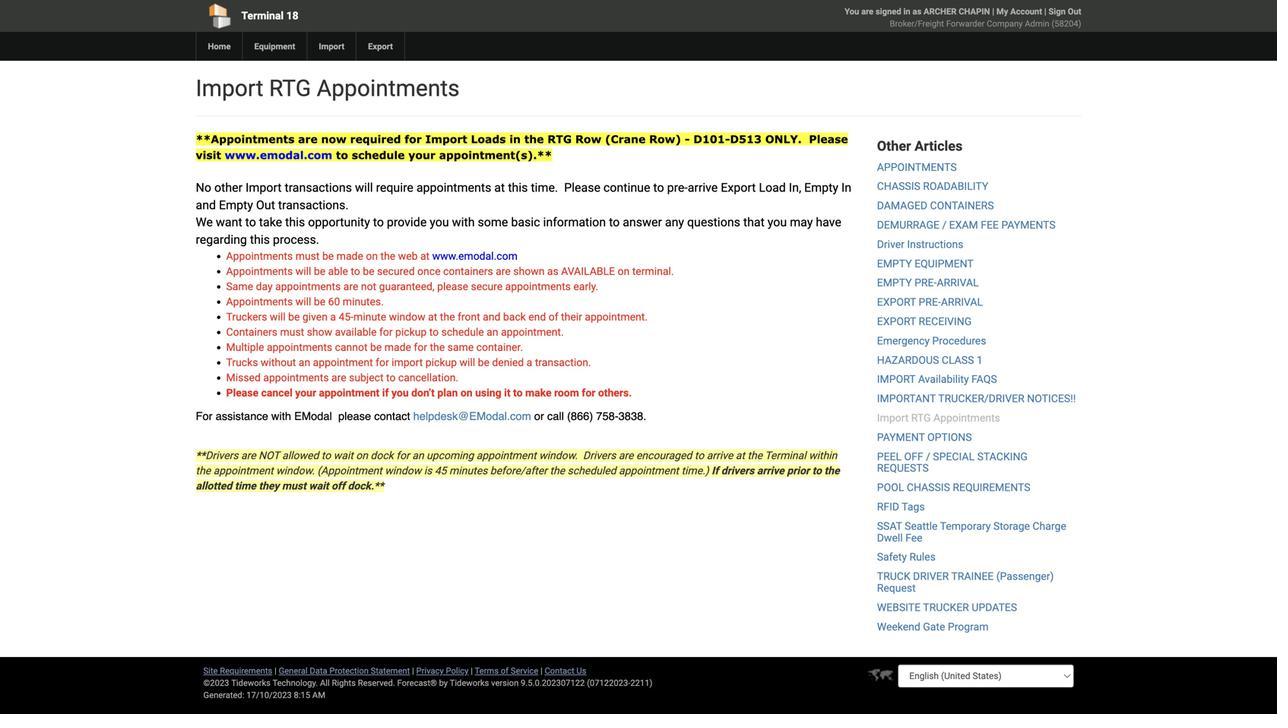 Task type: vqa. For each thing, say whether or not it's contained in the screenshot.
Weight:
no



Task type: locate. For each thing, give the bounding box(es) containing it.
0 horizontal spatial you
[[392, 387, 409, 400]]

1 horizontal spatial your
[[409, 149, 436, 162]]

rtg left row
[[548, 133, 572, 146]]

allowed
[[282, 450, 319, 462]]

shown
[[514, 265, 545, 278]]

please up "information"
[[564, 181, 601, 195]]

0 horizontal spatial a
[[330, 311, 336, 324]]

out up (58204)
[[1068, 6, 1082, 16]]

pre- down empty pre-arrival 'link'
[[919, 296, 941, 309]]

made up import on the left
[[385, 341, 411, 354]]

of right end
[[549, 311, 559, 324]]

please inside **appointments are now required for import loads in the rtg row (crane row) - d101-d513 only.  please visit
[[809, 133, 848, 146]]

the left "front"
[[440, 311, 455, 324]]

important
[[877, 393, 936, 405]]

2 horizontal spatial rtg
[[912, 412, 931, 425]]

0 horizontal spatial rtg
[[269, 75, 311, 102]]

exam
[[950, 219, 979, 232]]

0 vertical spatial arrival
[[937, 277, 979, 290]]

1 vertical spatial www.emodal.com
[[432, 250, 518, 263]]

will up containers at the left of page
[[270, 311, 286, 324]]

0 vertical spatial as
[[913, 6, 922, 16]]

appointments link
[[877, 161, 957, 174]]

import
[[392, 357, 423, 369]]

your inside no other import transactions will require appointments at this time.  please continue to pre-arrive export load in, empty in and empty out transactions. we want to take this opportunity to provide you with some basic information to answer any questions that you may have regarding this process. appointments must be made on the web at www.emodal.com appointments will be able to be secured once containers are shown as available on terminal. same day appointments are not guaranteed, please secure appointments early. appointments will be 60 minutes. truckers will be given a 45-minute window at the front and back end of their appointment. containers must show available for pickup to schedule an appointment. multiple appointments cannot be made for the same container. trucks without an appointment for import pickup will be denied a transaction. missed appointments are subject to cancellation. please cancel your appointment if you don't plan on using it to make room for others.
[[295, 387, 316, 400]]

this up process.
[[285, 215, 305, 230]]

be down container.
[[478, 357, 490, 369]]

import rtg appointments
[[196, 75, 460, 102]]

the inside if drivers arrive prior to the allotted time they must wait off dock.**
[[825, 465, 840, 478]]

to inside if drivers arrive prior to the allotted time they must wait off dock.**
[[813, 465, 822, 478]]

0 horizontal spatial appointment.
[[501, 326, 564, 339]]

1 horizontal spatial www.emodal.com
[[432, 250, 518, 263]]

be left the given
[[288, 311, 300, 324]]

import left loads on the top of the page
[[426, 133, 467, 146]]

request
[[877, 583, 916, 595]]

in up 'broker/freight'
[[904, 6, 911, 16]]

policy
[[446, 667, 469, 676]]

for up 'www.emodal.com to schedule your appointment(s).**'
[[405, 133, 422, 146]]

1 horizontal spatial a
[[527, 357, 533, 369]]

you right 'if'
[[392, 387, 409, 400]]

out inside no other import transactions will require appointments at this time.  please continue to pre-arrive export load in, empty in and empty out transactions. we want to take this opportunity to provide you with some basic information to answer any questions that you may have regarding this process. appointments must be made on the web at www.emodal.com appointments will be able to be secured once containers are shown as available on terminal. same day appointments are not guaranteed, please secure appointments early. appointments will be 60 minutes. truckers will be given a 45-minute window at the front and back end of their appointment. containers must show available for pickup to schedule an appointment. multiple appointments cannot be made for the same container. trucks without an appointment for import pickup will be denied a transaction. missed appointments are subject to cancellation. please cancel your appointment if you don't plan on using it to make room for others.
[[256, 198, 275, 212]]

1 horizontal spatial in
[[904, 6, 911, 16]]

1 vertical spatial rtg
[[548, 133, 572, 146]]

1 vertical spatial made
[[385, 341, 411, 354]]

1 vertical spatial arrive
[[707, 450, 733, 462]]

be up "able"
[[322, 250, 334, 263]]

import availability faqs link
[[877, 374, 997, 386]]

plan
[[438, 387, 458, 400]]

0 vertical spatial and
[[196, 198, 216, 212]]

export receiving link
[[877, 316, 972, 328]]

containers
[[226, 326, 278, 339]]

1 vertical spatial as
[[547, 265, 559, 278]]

www.emodal.com up containers on the top left
[[432, 250, 518, 263]]

wait inside "drivers are not allowed to wait on dock for an upcoming appointment window.  drivers are encouraged to arrive at the terminal within the appointment window. (appointment window is 45 minutes before/after the scheduled appointment time.)"
[[334, 450, 353, 462]]

equipment link
[[242, 32, 307, 61]]

import right the other
[[246, 181, 282, 195]]

1 horizontal spatial drivers
[[583, 450, 616, 462]]

will up the given
[[296, 296, 311, 308]]

0 vertical spatial empty
[[877, 258, 912, 270]]

have
[[816, 215, 842, 230]]

of inside site requirements | general data protection statement | privacy policy | terms of service | contact us ©2023 tideworks technology. all rights reserved. forecast® by tideworks version 9.5.0.202307122 (07122023-2211) generated: 17/10/2023 8:15 am
[[501, 667, 509, 676]]

missed
[[226, 372, 261, 384]]

export left load
[[721, 181, 756, 195]]

you right 'that'
[[768, 215, 787, 230]]

0 horizontal spatial export
[[368, 41, 393, 51]]

1 horizontal spatial schedule
[[442, 326, 484, 339]]

version
[[491, 679, 519, 689]]

please inside no other import transactions will require appointments at this time.  please continue to pre-arrive export load in, empty in and empty out transactions. we want to take this opportunity to provide you with some basic information to answer any questions that you may have regarding this process. appointments must be made on the web at www.emodal.com appointments will be able to be secured once containers are shown as available on terminal. same day appointments are not guaranteed, please secure appointments early. appointments will be 60 minutes. truckers will be given a 45-minute window at the front and back end of their appointment. containers must show available for pickup to schedule an appointment. multiple appointments cannot be made for the same container. trucks without an appointment for import pickup will be denied a transaction. missed appointments are subject to cancellation. please cancel your appointment if you don't plan on using it to make room for others.
[[437, 281, 468, 293]]

don't
[[412, 387, 435, 400]]

window left is
[[385, 465, 422, 478]]

0 horizontal spatial out
[[256, 198, 275, 212]]

1 vertical spatial www.emodal.com link
[[432, 250, 518, 263]]

0 vertical spatial window
[[389, 311, 426, 324]]

chassis up the damaged
[[877, 180, 921, 193]]

you right provide in the left of the page
[[430, 215, 449, 230]]

am
[[312, 691, 325, 701]]

2 vertical spatial an
[[412, 450, 424, 462]]

data
[[310, 667, 327, 676]]

be up the not
[[363, 265, 375, 278]]

back
[[503, 311, 526, 324]]

a right denied
[[527, 357, 533, 369]]

d101-
[[694, 133, 730, 146]]

on right plan
[[461, 387, 473, 400]]

3838.
[[619, 410, 647, 423]]

0 vertical spatial chassis
[[877, 180, 921, 193]]

on
[[366, 250, 378, 263], [618, 265, 630, 278], [461, 387, 473, 400], [356, 450, 368, 462]]

for up import on the left
[[414, 341, 427, 354]]

|
[[993, 6, 995, 16], [1045, 6, 1047, 16], [275, 667, 277, 676], [412, 667, 414, 676], [471, 667, 473, 676], [541, 667, 543, 676]]

2211)
[[631, 679, 653, 689]]

2 vertical spatial rtg
[[912, 412, 931, 425]]

helpdesk@emodal.com
[[413, 410, 531, 423]]

arrival up receiving
[[941, 296, 983, 309]]

time
[[235, 480, 256, 493]]

0 vertical spatial this
[[508, 181, 528, 195]]

appointment.
[[585, 311, 648, 324], [501, 326, 564, 339]]

in inside you are signed in as archer chapin | my account | sign out broker/freight forwarder company admin (58204)
[[904, 6, 911, 16]]

empty down empty equipment link
[[877, 277, 912, 290]]

1 horizontal spatial made
[[385, 341, 411, 354]]

appointments inside other articles appointments chassis roadability damaged containers demurrage / exam fee payments driver instructions empty equipment empty pre-arrival export pre-arrival export receiving emergency procedures hazardous class 1 import availability faqs important trucker/driver notices!! import rtg appointments payment options peel off / special stacking requests pool chassis requirements rfid tags ssat seattle temporary storage charge dwell fee safety rules truck driver trainee (passenger) request website trucker updates weekend gate program
[[934, 412, 1001, 425]]

must down window.
[[282, 480, 306, 493]]

on up (appointment
[[356, 450, 368, 462]]

an up container.
[[487, 326, 499, 339]]

0 horizontal spatial your
[[295, 387, 316, 400]]

drivers
[[721, 465, 755, 478]]

window down 'guaranteed,'
[[389, 311, 426, 324]]

cancellation.
[[398, 372, 459, 384]]

appointment up before/after
[[477, 450, 537, 462]]

transactions
[[285, 181, 352, 195]]

row)
[[649, 133, 681, 146]]

pickup
[[395, 326, 427, 339], [426, 357, 457, 369]]

0 horizontal spatial /
[[926, 451, 931, 463]]

1 vertical spatial please
[[564, 181, 601, 195]]

export link
[[356, 32, 405, 61]]

1 horizontal spatial please
[[437, 281, 468, 293]]

1 vertical spatial export
[[721, 181, 756, 195]]

helpdesk@emodal.com link
[[413, 410, 534, 423]]

1 vertical spatial please
[[338, 410, 371, 423]]

weekend gate program link
[[877, 621, 989, 634]]

1 vertical spatial /
[[926, 451, 931, 463]]

1 vertical spatial pre-
[[919, 296, 941, 309]]

as right shown
[[547, 265, 559, 278]]

pre- down empty equipment link
[[915, 277, 937, 290]]

us
[[577, 667, 587, 676]]

please down missed
[[226, 387, 259, 400]]

1 vertical spatial in
[[510, 133, 521, 146]]

transactions.
[[278, 198, 349, 212]]

arrive up questions
[[688, 181, 718, 195]]

empty
[[805, 181, 839, 195], [219, 198, 253, 212]]

terminal left '18'
[[241, 10, 284, 22]]

technology.
[[273, 679, 318, 689]]

appointment. down end
[[501, 326, 564, 339]]

pickup up cancellation.
[[426, 357, 457, 369]]

in
[[904, 6, 911, 16], [510, 133, 521, 146]]

appointment. down early.
[[585, 311, 648, 324]]

empty pre-arrival link
[[877, 277, 979, 290]]

minute
[[354, 311, 386, 324]]

0 vertical spatial /
[[943, 219, 947, 232]]

faqs
[[972, 374, 997, 386]]

0 horizontal spatial terminal
[[241, 10, 284, 22]]

0 vertical spatial wait
[[334, 450, 353, 462]]

0 vertical spatial arrive
[[688, 181, 718, 195]]

1 horizontal spatial rtg
[[548, 133, 572, 146]]

www.emodal.com link up containers on the top left
[[432, 250, 518, 263]]

www.emodal.com inside no other import transactions will require appointments at this time.  please continue to pre-arrive export load in, empty in and empty out transactions. we want to take this opportunity to provide you with some basic information to answer any questions that you may have regarding this process. appointments must be made on the web at www.emodal.com appointments will be able to be secured once containers are shown as available on terminal. same day appointments are not guaranteed, please secure appointments early. appointments will be 60 minutes. truckers will be given a 45-minute window at the front and back end of their appointment. containers must show available for pickup to schedule an appointment. multiple appointments cannot be made for the same container. trucks without an appointment for import pickup will be denied a transaction. missed appointments are subject to cancellation. please cancel your appointment if you don't plan on using it to make room for others.
[[432, 250, 518, 263]]

2 horizontal spatial please
[[809, 133, 848, 146]]

please down containers on the top left
[[437, 281, 468, 293]]

0 vertical spatial a
[[330, 311, 336, 324]]

emergency procedures link
[[877, 335, 987, 347]]

0 vertical spatial please
[[437, 281, 468, 293]]

or
[[534, 410, 544, 423]]

as up 'broker/freight'
[[913, 6, 922, 16]]

day
[[256, 281, 273, 293]]

appointments down shown
[[505, 281, 571, 293]]

out up take
[[256, 198, 275, 212]]

site requirements link
[[203, 667, 272, 676]]

at inside "drivers are not allowed to wait on dock for an upcoming appointment window.  drivers are encouraged to arrive at the terminal within the appointment window. (appointment window is 45 minutes before/after the scheduled appointment time.)"
[[736, 450, 745, 462]]

generated:
[[203, 691, 244, 701]]

require
[[376, 181, 414, 195]]

empty down driver
[[877, 258, 912, 270]]

2 export from the top
[[877, 316, 916, 328]]

0 vertical spatial www.emodal.com
[[225, 149, 332, 162]]

1 horizontal spatial an
[[412, 450, 424, 462]]

1 vertical spatial window
[[385, 465, 422, 478]]

terminal up prior
[[765, 450, 806, 462]]

export up emergency
[[877, 316, 916, 328]]

export up export receiving link
[[877, 296, 916, 309]]

export inside 'link'
[[368, 41, 393, 51]]

arrive inside no other import transactions will require appointments at this time.  please continue to pre-arrive export load in, empty in and empty out transactions. we want to take this opportunity to provide you with some basic information to answer any questions that you may have regarding this process. appointments must be made on the web at www.emodal.com appointments will be able to be secured once containers are shown as available on terminal. same day appointments are not guaranteed, please secure appointments early. appointments will be 60 minutes. truckers will be given a 45-minute window at the front and back end of their appointment. containers must show available for pickup to schedule an appointment. multiple appointments cannot be made for the same container. trucks without an appointment for import pickup will be denied a transaction. missed appointments are subject to cancellation. please cancel your appointment if you don't plan on using it to make room for others.
[[688, 181, 718, 195]]

once
[[418, 265, 441, 278]]

1 horizontal spatial wait
[[334, 450, 353, 462]]

others.
[[598, 387, 632, 400]]

at up drivers
[[736, 450, 745, 462]]

1 vertical spatial out
[[256, 198, 275, 212]]

0 horizontal spatial in
[[510, 133, 521, 146]]

contact
[[374, 410, 410, 423]]

damaged containers link
[[877, 200, 994, 212]]

drivers
[[205, 450, 238, 462], [583, 450, 616, 462]]

denied
[[492, 357, 524, 369]]

0 vertical spatial your
[[409, 149, 436, 162]]

1 horizontal spatial as
[[913, 6, 922, 16]]

www.emodal.com down **appointments
[[225, 149, 332, 162]]

rtg
[[269, 75, 311, 102], [548, 133, 572, 146], [912, 412, 931, 425]]

for assistance with emodal  please contact helpdesk@emodal.com or call (866) 758-3838.
[[196, 410, 647, 423]]

pickup up import on the left
[[395, 326, 427, 339]]

your right cancel at the left bottom of page
[[295, 387, 316, 400]]

0 vertical spatial empty
[[805, 181, 839, 195]]

arrive left prior
[[757, 465, 785, 478]]

for down the minute
[[379, 326, 393, 339]]

1 vertical spatial of
[[501, 667, 509, 676]]

1 vertical spatial this
[[285, 215, 305, 230]]

and
[[196, 198, 216, 212], [483, 311, 501, 324]]

empty
[[877, 258, 912, 270], [877, 277, 912, 290]]

general
[[279, 667, 308, 676]]

1 vertical spatial an
[[299, 357, 310, 369]]

class
[[942, 354, 974, 367]]

arrival
[[937, 277, 979, 290], [941, 296, 983, 309]]

and right "front"
[[483, 311, 501, 324]]

will
[[355, 181, 373, 195], [296, 265, 311, 278], [296, 296, 311, 308], [270, 311, 286, 324], [460, 357, 475, 369]]

for up subject
[[376, 357, 389, 369]]

1 vertical spatial terminal
[[765, 450, 806, 462]]

import up payment
[[877, 412, 909, 425]]

your up require
[[409, 149, 436, 162]]

arrival down equipment
[[937, 277, 979, 290]]

0 horizontal spatial drivers
[[205, 450, 238, 462]]

drivers up allotted
[[205, 450, 238, 462]]

1 vertical spatial a
[[527, 357, 533, 369]]

1
[[977, 354, 983, 367]]

on up secured at top left
[[366, 250, 378, 263]]

site requirements | general data protection statement | privacy policy | terms of service | contact us ©2023 tideworks technology. all rights reserved. forecast® by tideworks version 9.5.0.202307122 (07122023-2211) generated: 17/10/2023 8:15 am
[[203, 667, 653, 701]]

empty left in
[[805, 181, 839, 195]]

with down cancel at the left bottom of page
[[271, 410, 291, 423]]

2 vertical spatial must
[[282, 480, 306, 493]]

the inside **appointments are now required for import loads in the rtg row (crane row) - d101-d513 only.  please visit
[[525, 133, 544, 146]]

statement
[[371, 667, 410, 676]]

2 vertical spatial this
[[250, 233, 270, 247]]

©2023 tideworks
[[203, 679, 271, 689]]

the up appointment(s).**
[[525, 133, 544, 146]]

and up we
[[196, 198, 216, 212]]

will down same
[[460, 357, 475, 369]]

required
[[350, 133, 401, 146]]

1 vertical spatial your
[[295, 387, 316, 400]]

this up basic on the top left
[[508, 181, 528, 195]]

0 horizontal spatial of
[[501, 667, 509, 676]]

visit
[[196, 149, 221, 162]]

window inside "drivers are not allowed to wait on dock for an upcoming appointment window.  drivers are encouraged to arrive at the terminal within the appointment window. (appointment window is 45 minutes before/after the scheduled appointment time.)"
[[385, 465, 422, 478]]

now
[[321, 133, 347, 146]]

with left some
[[452, 215, 475, 230]]

must left show
[[280, 326, 304, 339]]

1 vertical spatial arrival
[[941, 296, 983, 309]]

| left sign
[[1045, 6, 1047, 16]]

please left the contact
[[338, 410, 371, 423]]

home
[[208, 41, 231, 51]]

1 horizontal spatial and
[[483, 311, 501, 324]]

0 horizontal spatial please
[[338, 410, 371, 423]]

0 horizontal spatial as
[[547, 265, 559, 278]]

an right without
[[299, 357, 310, 369]]

0 vertical spatial of
[[549, 311, 559, 324]]

0 horizontal spatial wait
[[309, 480, 329, 493]]

appointments down without
[[263, 372, 329, 384]]

1 horizontal spatial of
[[549, 311, 559, 324]]

terms of service link
[[475, 667, 539, 676]]

gate
[[923, 621, 946, 634]]

this down take
[[250, 233, 270, 247]]

available
[[561, 265, 615, 278]]

on inside "drivers are not allowed to wait on dock for an upcoming appointment window.  drivers are encouraged to arrive at the terminal within the appointment window. (appointment window is 45 minutes before/after the scheduled appointment time.)"
[[356, 450, 368, 462]]

an left upcoming
[[412, 450, 424, 462]]

be
[[322, 250, 334, 263], [314, 265, 326, 278], [363, 265, 375, 278], [314, 296, 326, 308], [288, 311, 300, 324], [370, 341, 382, 354], [478, 357, 490, 369]]

1 vertical spatial empty
[[219, 198, 253, 212]]

1 vertical spatial appointment.
[[501, 326, 564, 339]]

1 vertical spatial empty
[[877, 277, 912, 290]]

2 horizontal spatial an
[[487, 326, 499, 339]]

1 vertical spatial schedule
[[442, 326, 484, 339]]

wait up (appointment
[[334, 450, 353, 462]]

prior
[[787, 465, 810, 478]]

scheduled
[[568, 465, 616, 478]]

for
[[405, 133, 422, 146], [379, 326, 393, 339], [414, 341, 427, 354], [376, 357, 389, 369], [582, 387, 596, 400], [396, 450, 410, 462]]

45-
[[339, 311, 354, 324]]

1 empty from the top
[[877, 258, 912, 270]]

schedule up same
[[442, 326, 484, 339]]

for right the dock
[[396, 450, 410, 462]]

0 horizontal spatial an
[[299, 357, 310, 369]]

0 vertical spatial in
[[904, 6, 911, 16]]

for inside **appointments are now required for import loads in the rtg row (crane row) - d101-d513 only.  please visit
[[405, 133, 422, 146]]

0 vertical spatial made
[[337, 250, 363, 263]]

1 horizontal spatial empty
[[805, 181, 839, 195]]

0 vertical spatial must
[[296, 250, 320, 263]]

call
[[547, 410, 564, 423]]

0 vertical spatial with
[[452, 215, 475, 230]]

0 vertical spatial terminal
[[241, 10, 284, 22]]



Task type: describe. For each thing, give the bounding box(es) containing it.
off
[[905, 451, 924, 463]]

to up time.)
[[695, 450, 704, 462]]

2 horizontal spatial you
[[768, 215, 787, 230]]

0 vertical spatial pickup
[[395, 326, 427, 339]]

roadability
[[923, 180, 989, 193]]

admin
[[1025, 19, 1050, 29]]

with inside no other import transactions will require appointments at this time.  please continue to pre-arrive export load in, empty in and empty out transactions. we want to take this opportunity to provide you with some basic information to answer any questions that you may have regarding this process. appointments must be made on the web at www.emodal.com appointments will be able to be secured once containers are shown as available on terminal. same day appointments are not guaranteed, please secure appointments early. appointments will be 60 minutes. truckers will be given a 45-minute window at the front and back end of their appointment. containers must show available for pickup to schedule an appointment. multiple appointments cannot be made for the same container. trucks without an appointment for import pickup will be denied a transaction. missed appointments are subject to cancellation. please cancel your appointment if you don't plan on using it to make room for others.
[[452, 215, 475, 230]]

multiple
[[226, 341, 264, 354]]

on left terminal.
[[618, 265, 630, 278]]

0 horizontal spatial schedule
[[352, 149, 405, 162]]

to left answer
[[609, 215, 620, 230]]

fee
[[906, 532, 923, 545]]

is
[[424, 465, 432, 478]]

1 horizontal spatial www.emodal.com link
[[432, 250, 518, 263]]

| up the tideworks on the bottom of page
[[471, 667, 473, 676]]

2 empty from the top
[[877, 277, 912, 290]]

will left require
[[355, 181, 373, 195]]

dock
[[371, 450, 394, 462]]

some
[[478, 215, 508, 230]]

1 horizontal spatial appointment.
[[585, 311, 648, 324]]

at left "front"
[[428, 311, 438, 324]]

row
[[576, 133, 602, 146]]

0 horizontal spatial with
[[271, 410, 291, 423]]

rtg inside **appointments are now required for import loads in the rtg row (crane row) - d101-d513 only.  please visit
[[548, 133, 572, 146]]

appointment up time
[[213, 465, 274, 478]]

1 export from the top
[[877, 296, 916, 309]]

terms
[[475, 667, 499, 676]]

regarding
[[196, 233, 247, 247]]

9.5.0.202307122
[[521, 679, 585, 689]]

(866)
[[567, 410, 593, 423]]

arrive inside if drivers arrive prior to the allotted time they must wait off dock.**
[[757, 465, 785, 478]]

appointments
[[877, 161, 957, 174]]

an inside "drivers are not allowed to wait on dock for an upcoming appointment window.  drivers are encouraged to arrive at the terminal within the appointment window. (appointment window is 45 minutes before/after the scheduled appointment time.)"
[[412, 450, 424, 462]]

appointment(s).**
[[439, 149, 552, 162]]

process.
[[273, 233, 319, 247]]

0 vertical spatial pre-
[[915, 277, 937, 290]]

to up cancellation.
[[429, 326, 439, 339]]

dock.**
[[348, 480, 384, 493]]

at down appointment(s).**
[[495, 181, 505, 195]]

program
[[948, 621, 989, 634]]

for inside "drivers are not allowed to wait on dock for an upcoming appointment window.  drivers are encouraged to arrive at the terminal within the appointment window. (appointment window is 45 minutes before/after the scheduled appointment time.)"
[[396, 450, 410, 462]]

that
[[744, 215, 765, 230]]

2 vertical spatial please
[[226, 387, 259, 400]]

my
[[997, 6, 1009, 16]]

1 horizontal spatial this
[[285, 215, 305, 230]]

in inside **appointments are now required for import loads in the rtg row (crane row) - d101-d513 only.  please visit
[[510, 133, 521, 146]]

appointment down 'cannot'
[[313, 357, 373, 369]]

cannot
[[335, 341, 368, 354]]

requirements
[[220, 667, 272, 676]]

updates
[[972, 602, 1018, 614]]

are inside **appointments are now required for import loads in the rtg row (crane row) - d101-d513 only.  please visit
[[298, 133, 318, 146]]

be left "able"
[[314, 265, 326, 278]]

to left take
[[245, 215, 256, 230]]

notices!!
[[1028, 393, 1076, 405]]

window inside no other import transactions will require appointments at this time.  please continue to pre-arrive export load in, empty in and empty out transactions. we want to take this opportunity to provide you with some basic information to answer any questions that you may have regarding this process. appointments must be made on the web at www.emodal.com appointments will be able to be secured once containers are shown as available on terminal. same day appointments are not guaranteed, please secure appointments early. appointments will be 60 minutes. truckers will be given a 45-minute window at the front and back end of their appointment. containers must show available for pickup to schedule an appointment. multiple appointments cannot be made for the same container. trucks without an appointment for import pickup will be denied a transaction. missed appointments are subject to cancellation. please cancel your appointment if you don't plan on using it to make room for others.
[[389, 311, 426, 324]]

other
[[214, 181, 243, 195]]

must inside if drivers arrive prior to the allotted time they must wait off dock.**
[[282, 480, 306, 493]]

as inside no other import transactions will require appointments at this time.  please continue to pre-arrive export load in, empty in and empty out transactions. we want to take this opportunity to provide you with some basic information to answer any questions that you may have regarding this process. appointments must be made on the web at www.emodal.com appointments will be able to be secured once containers are shown as available on terminal. same day appointments are not guaranteed, please secure appointments early. appointments will be 60 minutes. truckers will be given a 45-minute window at the front and back end of their appointment. containers must show available for pickup to schedule an appointment. multiple appointments cannot be made for the same container. trucks without an appointment for import pickup will be denied a transaction. missed appointments are subject to cancellation. please cancel your appointment if you don't plan on using it to make room for others.
[[547, 265, 559, 278]]

not
[[361, 281, 377, 293]]

| left general
[[275, 667, 277, 676]]

other
[[877, 138, 912, 154]]

at up once
[[421, 250, 430, 263]]

arrive inside "drivers are not allowed to wait on dock for an upcoming appointment window.  drivers are encouraged to arrive at the terminal within the appointment window. (appointment window is 45 minutes before/after the scheduled appointment time.)"
[[707, 450, 733, 462]]

appointments down show
[[267, 341, 332, 354]]

tags
[[902, 501, 925, 514]]

dwell
[[877, 532, 903, 545]]

to left provide in the left of the page
[[373, 215, 384, 230]]

to right "able"
[[351, 265, 360, 278]]

weekend
[[877, 621, 921, 634]]

for right room
[[582, 387, 596, 400]]

be right 'cannot'
[[370, 341, 382, 354]]

pool chassis requirements link
[[877, 482, 1031, 494]]

(58204)
[[1052, 19, 1082, 29]]

options
[[928, 431, 972, 444]]

fee
[[981, 219, 999, 232]]

their
[[561, 311, 582, 324]]

0 horizontal spatial this
[[250, 233, 270, 247]]

show
[[307, 326, 332, 339]]

0 vertical spatial www.emodal.com link
[[225, 149, 332, 162]]

drivers are not allowed to wait on dock for an upcoming appointment window.  drivers are encouraged to arrive at the terminal within the appointment window. (appointment window is 45 minutes before/after the scheduled appointment time.)
[[196, 450, 838, 478]]

the left 'scheduled'
[[550, 465, 565, 478]]

| up 9.5.0.202307122
[[541, 667, 543, 676]]

of inside no other import transactions will require appointments at this time.  please continue to pre-arrive export load in, empty in and empty out transactions. we want to take this opportunity to provide you with some basic information to answer any questions that you may have regarding this process. appointments must be made on the web at www.emodal.com appointments will be able to be secured once containers are shown as available on terminal. same day appointments are not guaranteed, please secure appointments early. appointments will be 60 minutes. truckers will be given a 45-minute window at the front and back end of their appointment. containers must show available for pickup to schedule an appointment. multiple appointments cannot be made for the same container. trucks without an appointment for import pickup will be denied a transaction. missed appointments are subject to cancellation. please cancel your appointment if you don't plan on using it to make room for others.
[[549, 311, 559, 324]]

0 horizontal spatial and
[[196, 198, 216, 212]]

-
[[685, 133, 690, 146]]

tideworks
[[450, 679, 489, 689]]

the up drivers
[[748, 450, 763, 462]]

sign out link
[[1049, 6, 1082, 16]]

using
[[475, 387, 502, 400]]

to down now
[[336, 149, 348, 162]]

appointment down encouraged
[[619, 465, 679, 478]]

rfid tags link
[[877, 501, 925, 514]]

empty equipment link
[[877, 258, 974, 270]]

want
[[216, 215, 242, 230]]

opportunity
[[308, 215, 370, 230]]

the down **
[[196, 465, 211, 478]]

0 horizontal spatial made
[[337, 250, 363, 263]]

to right allowed
[[322, 450, 331, 462]]

other articles appointments chassis roadability damaged containers demurrage / exam fee payments driver instructions empty equipment empty pre-arrival export pre-arrival export receiving emergency procedures hazardous class 1 import availability faqs important trucker/driver notices!! import rtg appointments payment options peel off / special stacking requests pool chassis requirements rfid tags ssat seattle temporary storage charge dwell fee safety rules truck driver trainee (passenger) request website trucker updates weekend gate program
[[877, 138, 1076, 634]]

appointment down subject
[[319, 387, 380, 400]]

18
[[286, 10, 299, 22]]

it
[[504, 387, 511, 400]]

terminal inside "drivers are not allowed to wait on dock for an upcoming appointment window.  drivers are encouraged to arrive at the terminal within the appointment window. (appointment window is 45 minutes before/after the scheduled appointment time.)"
[[765, 450, 806, 462]]

0 horizontal spatial www.emodal.com
[[225, 149, 332, 162]]

able
[[328, 265, 348, 278]]

import inside no other import transactions will require appointments at this time.  please continue to pre-arrive export load in, empty in and empty out transactions. we want to take this opportunity to provide you with some basic information to answer any questions that you may have regarding this process. appointments must be made on the web at www.emodal.com appointments will be able to be secured once containers are shown as available on terminal. same day appointments are not guaranteed, please secure appointments early. appointments will be 60 minutes. truckers will be given a 45-minute window at the front and back end of their appointment. containers must show available for pickup to schedule an appointment. multiple appointments cannot be made for the same container. trucks without an appointment for import pickup will be denied a transaction. missed appointments are subject to cancellation. please cancel your appointment if you don't plan on using it to make room for others.
[[246, 181, 282, 195]]

secure
[[471, 281, 503, 293]]

2 drivers from the left
[[583, 450, 616, 462]]

out inside you are signed in as archer chapin | my account | sign out broker/freight forwarder company admin (58204)
[[1068, 6, 1082, 16]]

pool
[[877, 482, 904, 494]]

import inside other articles appointments chassis roadability damaged containers demurrage / exam fee payments driver instructions empty equipment empty pre-arrival export pre-arrival export receiving emergency procedures hazardous class 1 import availability faqs important trucker/driver notices!! import rtg appointments payment options peel off / special stacking requests pool chassis requirements rfid tags ssat seattle temporary storage charge dwell fee safety rules truck driver trainee (passenger) request website trucker updates weekend gate program
[[877, 412, 909, 425]]

hazardous class 1 link
[[877, 354, 983, 367]]

8:15
[[294, 691, 310, 701]]

take
[[259, 215, 282, 230]]

are inside you are signed in as archer chapin | my account | sign out broker/freight forwarder company admin (58204)
[[862, 6, 874, 16]]

1 horizontal spatial please
[[564, 181, 601, 195]]

time.)
[[682, 465, 709, 478]]

trucker
[[923, 602, 969, 614]]

terminal 18 link
[[196, 0, 552, 32]]

within
[[809, 450, 838, 462]]

appointments up 60 on the left
[[275, 281, 341, 293]]

1 vertical spatial must
[[280, 326, 304, 339]]

import up import rtg appointments
[[319, 41, 345, 51]]

| left my
[[993, 6, 995, 16]]

import inside **appointments are now required for import loads in the rtg row (crane row) - d101-d513 only.  please visit
[[426, 133, 467, 146]]

container.
[[477, 341, 523, 354]]

0 vertical spatial an
[[487, 326, 499, 339]]

45
[[435, 465, 447, 478]]

load
[[759, 181, 786, 195]]

as inside you are signed in as archer chapin | my account | sign out broker/freight forwarder company admin (58204)
[[913, 6, 922, 16]]

0 vertical spatial rtg
[[269, 75, 311, 102]]

safety
[[877, 551, 907, 564]]

to left pre-
[[654, 181, 664, 195]]

peel off / special stacking requests link
[[877, 451, 1028, 475]]

payment
[[877, 431, 925, 444]]

will down process.
[[296, 265, 311, 278]]

to right it
[[513, 387, 523, 400]]

stacking
[[978, 451, 1028, 463]]

privacy
[[416, 667, 444, 676]]

import link
[[307, 32, 356, 61]]

be left 60 on the left
[[314, 296, 326, 308]]

2 horizontal spatial this
[[508, 181, 528, 195]]

wait inside if drivers arrive prior to the allotted time they must wait off dock.**
[[309, 480, 329, 493]]

trucks
[[226, 357, 258, 369]]

service
[[511, 667, 539, 676]]

schedule inside no other import transactions will require appointments at this time.  please continue to pre-arrive export load in, empty in and empty out transactions. we want to take this opportunity to provide you with some basic information to answer any questions that you may have regarding this process. appointments must be made on the web at www.emodal.com appointments will be able to be secured once containers are shown as available on terminal. same day appointments are not guaranteed, please secure appointments early. appointments will be 60 minutes. truckers will be given a 45-minute window at the front and back end of their appointment. containers must show available for pickup to schedule an appointment. multiple appointments cannot be made for the same container. trucks without an appointment for import pickup will be denied a transaction. missed appointments are subject to cancellation. please cancel your appointment if you don't plan on using it to make room for others.
[[442, 326, 484, 339]]

1 vertical spatial chassis
[[907, 482, 951, 494]]

export inside no other import transactions will require appointments at this time.  please continue to pre-arrive export load in, empty in and empty out transactions. we want to take this opportunity to provide you with some basic information to answer any questions that you may have regarding this process. appointments must be made on the web at www.emodal.com appointments will be able to be secured once containers are shown as available on terminal. same day appointments are not guaranteed, please secure appointments early. appointments will be 60 minutes. truckers will be given a 45-minute window at the front and back end of their appointment. containers must show available for pickup to schedule an appointment. multiple appointments cannot be made for the same container. trucks without an appointment for import pickup will be denied a transaction. missed appointments are subject to cancellation. please cancel your appointment if you don't plan on using it to make room for others.
[[721, 181, 756, 195]]

chapin
[[959, 6, 991, 16]]

protection
[[330, 667, 369, 676]]

encouraged
[[636, 450, 692, 462]]

1 vertical spatial and
[[483, 311, 501, 324]]

you
[[845, 6, 860, 16]]

the up secured at top left
[[381, 250, 396, 263]]

upcoming
[[427, 450, 474, 462]]

account
[[1011, 6, 1043, 16]]

appointments up some
[[417, 181, 492, 195]]

without
[[261, 357, 296, 369]]

charge
[[1033, 520, 1067, 533]]

1 horizontal spatial you
[[430, 215, 449, 230]]

1 drivers from the left
[[205, 450, 238, 462]]

rtg inside other articles appointments chassis roadability damaged containers demurrage / exam fee payments driver instructions empty equipment empty pre-arrival export pre-arrival export receiving emergency procedures hazardous class 1 import availability faqs important trucker/driver notices!! import rtg appointments payment options peel off / special stacking requests pool chassis requirements rfid tags ssat seattle temporary storage charge dwell fee safety rules truck driver trainee (passenger) request website trucker updates weekend gate program
[[912, 412, 931, 425]]

to up 'if'
[[386, 372, 396, 384]]

pre-
[[667, 181, 688, 195]]

| up forecast®
[[412, 667, 414, 676]]

0 horizontal spatial empty
[[219, 198, 253, 212]]

make
[[525, 387, 552, 400]]

truck
[[877, 571, 911, 583]]

signed
[[876, 6, 902, 16]]

1 vertical spatial pickup
[[426, 357, 457, 369]]

sign
[[1049, 6, 1066, 16]]

the left same
[[430, 341, 445, 354]]

import down home
[[196, 75, 264, 102]]

**appointments
[[196, 133, 295, 146]]



